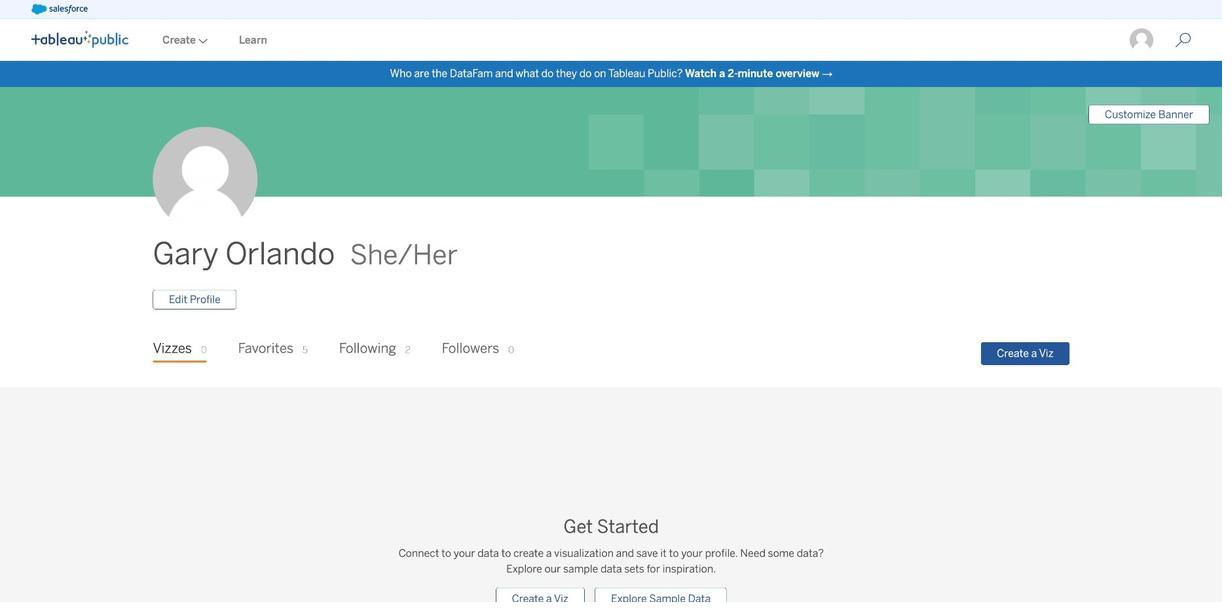 Task type: locate. For each thing, give the bounding box(es) containing it.
create image
[[196, 39, 208, 44]]

salesforce logo image
[[31, 4, 88, 14]]

go to search image
[[1160, 32, 1207, 48]]



Task type: describe. For each thing, give the bounding box(es) containing it.
gary.orlando image
[[1129, 27, 1155, 53]]

logo image
[[31, 31, 128, 48]]

avatar image
[[153, 127, 258, 232]]



Task type: vqa. For each thing, say whether or not it's contained in the screenshot.
the Salesforce Logo
yes



